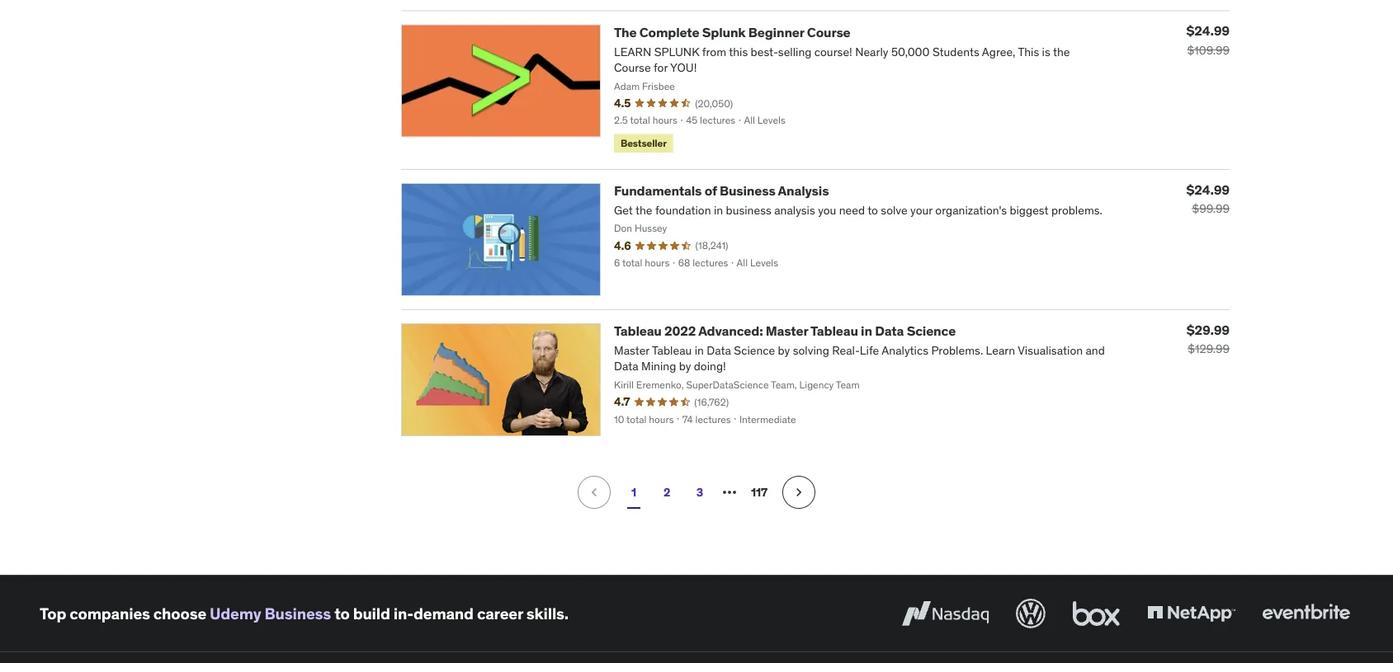 Task type: describe. For each thing, give the bounding box(es) containing it.
netapp image
[[1144, 596, 1239, 632]]

data
[[875, 323, 904, 340]]

fundamentals
[[614, 183, 702, 200]]

3 link
[[683, 476, 716, 509]]

fundamentals of business analysis
[[614, 183, 829, 200]]

science
[[907, 323, 956, 340]]

the
[[614, 24, 637, 41]]

$24.99 for the complete splunk beginner course
[[1186, 23, 1230, 40]]

ellipsis image
[[720, 483, 739, 503]]

advanced:
[[698, 323, 763, 340]]

nasdaq image
[[898, 596, 993, 632]]

tableau 2022 advanced: master tableau in data science
[[614, 323, 956, 340]]

$24.99 for fundamentals of business analysis
[[1186, 181, 1230, 198]]

the complete splunk beginner course link
[[614, 24, 850, 41]]

1
[[631, 485, 636, 500]]

complete
[[639, 24, 699, 41]]

3
[[696, 485, 703, 500]]

tableau 2022 advanced: master tableau in data science link
[[614, 323, 956, 340]]

box image
[[1069, 596, 1124, 632]]

udemy business link
[[210, 604, 331, 624]]

top companies choose udemy business to build in-demand career skills.
[[40, 604, 569, 624]]

to
[[334, 604, 350, 624]]

1 tableau from the left
[[614, 323, 662, 340]]

career
[[477, 604, 523, 624]]

0 horizontal spatial business
[[264, 604, 331, 624]]

udemy
[[210, 604, 261, 624]]

course
[[807, 24, 850, 41]]

master
[[766, 323, 808, 340]]

of
[[704, 183, 717, 200]]

companies
[[70, 604, 150, 624]]

0 vertical spatial business
[[720, 183, 775, 200]]

$109.99
[[1187, 43, 1230, 58]]



Task type: vqa. For each thing, say whether or not it's contained in the screenshot.
rated
no



Task type: locate. For each thing, give the bounding box(es) containing it.
in-
[[394, 604, 413, 624]]

$24.99
[[1186, 23, 1230, 40], [1186, 181, 1230, 198]]

0 horizontal spatial tableau
[[614, 323, 662, 340]]

in
[[861, 323, 872, 340]]

business
[[720, 183, 775, 200], [264, 604, 331, 624]]

1 horizontal spatial tableau
[[810, 323, 858, 340]]

1 vertical spatial business
[[264, 604, 331, 624]]

previous page image
[[586, 485, 602, 501]]

$24.99 up "$99.99"
[[1186, 181, 1230, 198]]

the complete splunk beginner course
[[614, 24, 850, 41]]

fundamentals of business analysis link
[[614, 183, 829, 200]]

demand
[[413, 604, 474, 624]]

1 vertical spatial $24.99
[[1186, 181, 1230, 198]]

eventbrite image
[[1258, 596, 1353, 632]]

2 $24.99 from the top
[[1186, 181, 1230, 198]]

analysis
[[778, 183, 829, 200]]

beginner
[[748, 24, 804, 41]]

$24.99 $109.99
[[1186, 23, 1230, 58]]

$29.99 $129.99
[[1187, 322, 1230, 357]]

1 link
[[617, 476, 650, 509]]

$24.99 $99.99
[[1186, 181, 1230, 216]]

117
[[751, 485, 768, 500]]

2 link
[[650, 476, 683, 509]]

1 horizontal spatial business
[[720, 183, 775, 200]]

$129.99
[[1188, 342, 1230, 357]]

tableau
[[614, 323, 662, 340], [810, 323, 858, 340]]

tableau left in
[[810, 323, 858, 340]]

$24.99 up '$109.99'
[[1186, 23, 1230, 40]]

business left the to
[[264, 604, 331, 624]]

volkswagen image
[[1013, 596, 1049, 632]]

2
[[663, 485, 670, 500]]

2 tableau from the left
[[810, 323, 858, 340]]

splunk
[[702, 24, 746, 41]]

$99.99
[[1192, 202, 1230, 216]]

choose
[[153, 604, 206, 624]]

1 $24.99 from the top
[[1186, 23, 1230, 40]]

0 vertical spatial $24.99
[[1186, 23, 1230, 40]]

top
[[40, 604, 66, 624]]

build
[[353, 604, 390, 624]]

next page image
[[791, 485, 807, 501]]

tableau left the 2022
[[614, 323, 662, 340]]

$29.99
[[1187, 322, 1230, 339]]

skills.
[[526, 604, 569, 624]]

business right the 'of' on the top of page
[[720, 183, 775, 200]]

2022
[[664, 323, 696, 340]]



